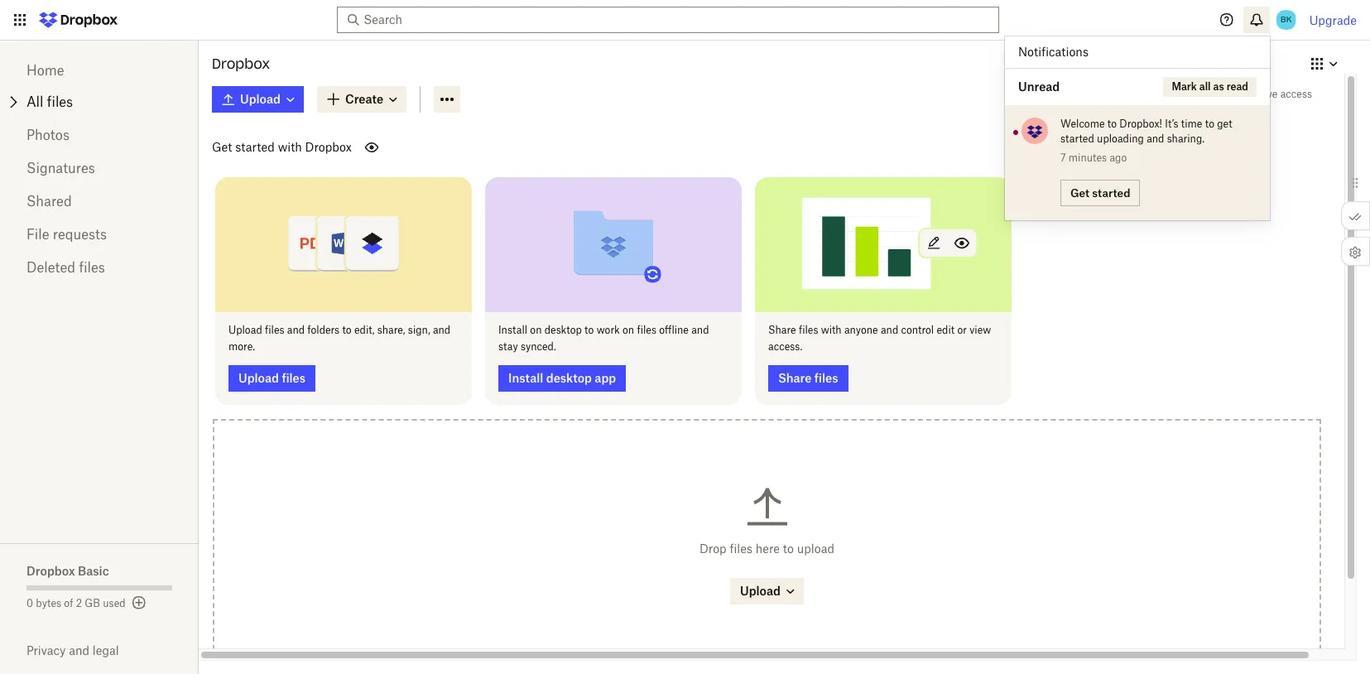 Task type: vqa. For each thing, say whether or not it's contained in the screenshot.
Drop
yes



Task type: describe. For each thing, give the bounding box(es) containing it.
and right sign,
[[433, 323, 451, 336]]

and inside welcome to dropbox! it's time to get started uploading and sharing. 7 minutes ago
[[1147, 133, 1165, 145]]

get more space image
[[129, 593, 149, 613]]

get started
[[1071, 186, 1131, 199]]

started for get started with dropbox
[[235, 140, 275, 154]]

more.
[[229, 340, 255, 352]]

bytes
[[36, 597, 61, 610]]

ago
[[1110, 152, 1127, 164]]

and inside share files with anyone and control edit or view access.
[[881, 323, 899, 336]]

upload files and folders to edit, share, sign, and more.
[[229, 323, 451, 352]]

to inside install on desktop to work on files offline and stay synced.
[[585, 323, 594, 336]]

access.
[[769, 340, 803, 352]]

and left folders
[[287, 323, 305, 336]]

access
[[1281, 88, 1313, 100]]

dropbox logo - go to the homepage image
[[33, 7, 123, 33]]

files for deleted files
[[79, 259, 105, 276]]

notifications
[[1019, 45, 1089, 59]]

anyone
[[845, 323, 878, 336]]

to left get
[[1206, 118, 1215, 130]]

have
[[1256, 88, 1278, 100]]

mark all as read button
[[1164, 77, 1257, 97]]

of
[[64, 597, 73, 610]]

photos
[[27, 127, 70, 143]]

as
[[1214, 80, 1225, 93]]

dropbox for dropbox
[[212, 55, 270, 72]]

sign,
[[408, 323, 430, 336]]

shared
[[27, 193, 72, 210]]

upgrade link
[[1310, 13, 1357, 27]]

it's
[[1165, 118, 1179, 130]]

get
[[1218, 118, 1233, 130]]

upgrade
[[1310, 13, 1357, 27]]

to inside the upload files and folders to edit, share, sign, and more.
[[342, 323, 352, 336]]

unread
[[1019, 80, 1060, 94]]

edit,
[[354, 323, 375, 336]]

install
[[499, 323, 528, 336]]

gb
[[85, 597, 100, 610]]

file requests
[[27, 226, 107, 243]]

legal
[[93, 644, 119, 658]]

drop
[[700, 542, 727, 556]]

uploading
[[1097, 133, 1145, 145]]

deleted
[[27, 259, 75, 276]]

to up the uploading
[[1108, 118, 1117, 130]]

privacy
[[27, 644, 66, 658]]

mark
[[1172, 80, 1197, 93]]

photos link
[[27, 118, 172, 152]]

upload
[[797, 542, 835, 556]]

signatures link
[[27, 152, 172, 185]]

0 bytes of 2 gb used
[[27, 597, 126, 610]]

stay
[[499, 340, 518, 352]]

files for share files with anyone and control edit or view access.
[[799, 323, 819, 336]]

deleted files
[[27, 259, 105, 276]]

with for files
[[821, 323, 842, 336]]

with for started
[[278, 140, 302, 154]]

share
[[769, 323, 796, 336]]

signatures
[[27, 160, 95, 176]]

time
[[1182, 118, 1203, 130]]

install on desktop to work on files offline and stay synced.
[[499, 323, 709, 352]]

2 on from the left
[[623, 323, 635, 336]]

here
[[756, 542, 780, 556]]



Task type: locate. For each thing, give the bounding box(es) containing it.
and down dropbox!
[[1147, 133, 1165, 145]]

0 vertical spatial get
[[212, 140, 232, 154]]

started inside welcome to dropbox! it's time to get started uploading and sharing. 7 minutes ago
[[1061, 133, 1095, 145]]

and inside install on desktop to work on files offline and stay synced.
[[692, 323, 709, 336]]

folders
[[308, 323, 340, 336]]

mark all as read
[[1172, 80, 1249, 93]]

home link
[[27, 54, 172, 87]]

synced.
[[521, 340, 556, 352]]

started
[[1061, 133, 1095, 145], [235, 140, 275, 154], [1093, 186, 1131, 199]]

files
[[79, 259, 105, 276], [265, 323, 285, 336], [637, 323, 657, 336], [799, 323, 819, 336], [730, 542, 753, 556]]

welcome to dropbox! it's time to get started uploading and sharing. button
[[1061, 117, 1254, 147]]

share files with anyone and control edit or view access.
[[769, 323, 992, 352]]

to left work
[[585, 323, 594, 336]]

files right upload
[[265, 323, 285, 336]]

welcome
[[1061, 118, 1105, 130]]

0 vertical spatial with
[[278, 140, 302, 154]]

1 vertical spatial with
[[821, 323, 842, 336]]

to
[[1108, 118, 1117, 130], [1206, 118, 1215, 130], [342, 323, 352, 336], [585, 323, 594, 336], [783, 542, 794, 556]]

used
[[103, 597, 126, 610]]

with
[[278, 140, 302, 154], [821, 323, 842, 336]]

1 vertical spatial get
[[1071, 186, 1090, 199]]

1 horizontal spatial on
[[623, 323, 635, 336]]

get started with dropbox
[[212, 140, 352, 154]]

get started button
[[1061, 180, 1141, 206]]

dropbox!
[[1120, 118, 1163, 130]]

shared link
[[27, 185, 172, 218]]

files right share
[[799, 323, 819, 336]]

dropbox
[[212, 55, 270, 72], [305, 140, 352, 154], [27, 564, 75, 578]]

share,
[[377, 323, 405, 336]]

read
[[1227, 80, 1249, 93]]

files inside the upload files and folders to edit, share, sign, and more.
[[265, 323, 285, 336]]

deleted files link
[[27, 251, 172, 284]]

work
[[597, 323, 620, 336]]

started inside button
[[1093, 186, 1131, 199]]

requests
[[53, 226, 107, 243]]

only you have access
[[1212, 88, 1313, 100]]

edit
[[937, 323, 955, 336]]

files down file requests link
[[79, 259, 105, 276]]

basic
[[78, 564, 109, 578]]

and right offline
[[692, 323, 709, 336]]

get inside button
[[1071, 186, 1090, 199]]

files for drop files here to upload
[[730, 542, 753, 556]]

welcome to dropbox! it's time to get started uploading and sharing. 7 minutes ago
[[1061, 118, 1233, 164]]

1 horizontal spatial with
[[821, 323, 842, 336]]

on up synced.
[[530, 323, 542, 336]]

on
[[530, 323, 542, 336], [623, 323, 635, 336]]

on right work
[[623, 323, 635, 336]]

or
[[958, 323, 967, 336]]

with inside share files with anyone and control edit or view access.
[[821, 323, 842, 336]]

home
[[27, 62, 64, 79]]

1 on from the left
[[530, 323, 542, 336]]

privacy and legal
[[27, 644, 119, 658]]

view
[[970, 323, 992, 336]]

files inside share files with anyone and control edit or view access.
[[799, 323, 819, 336]]

0 vertical spatial dropbox
[[212, 55, 270, 72]]

2 horizontal spatial dropbox
[[305, 140, 352, 154]]

to right here
[[783, 542, 794, 556]]

0 horizontal spatial on
[[530, 323, 542, 336]]

and left legal
[[69, 644, 89, 658]]

all
[[1200, 80, 1211, 93]]

file
[[27, 226, 49, 243]]

files left here
[[730, 542, 753, 556]]

you
[[1237, 88, 1254, 100]]

2
[[76, 597, 82, 610]]

minutes
[[1069, 152, 1107, 164]]

files for upload files and folders to edit, share, sign, and more.
[[265, 323, 285, 336]]

only
[[1212, 88, 1234, 100]]

0 horizontal spatial dropbox
[[27, 564, 75, 578]]

7
[[1061, 152, 1066, 164]]

get for get started with dropbox
[[212, 140, 232, 154]]

0 horizontal spatial with
[[278, 140, 302, 154]]

privacy and legal link
[[27, 644, 199, 658]]

dropbox basic
[[27, 564, 109, 578]]

get for get started
[[1071, 186, 1090, 199]]

upload
[[229, 323, 262, 336]]

to left "edit,"
[[342, 323, 352, 336]]

file requests link
[[27, 218, 172, 251]]

started for get started
[[1093, 186, 1131, 199]]

files inside install on desktop to work on files offline and stay synced.
[[637, 323, 657, 336]]

desktop
[[545, 323, 582, 336]]

control
[[901, 323, 934, 336]]

1 vertical spatial dropbox
[[305, 140, 352, 154]]

files left offline
[[637, 323, 657, 336]]

drop files here to upload
[[700, 542, 835, 556]]

2 vertical spatial dropbox
[[27, 564, 75, 578]]

dropbox for dropbox basic
[[27, 564, 75, 578]]

sharing.
[[1168, 133, 1205, 145]]

and
[[1147, 133, 1165, 145], [287, 323, 305, 336], [433, 323, 451, 336], [692, 323, 709, 336], [881, 323, 899, 336], [69, 644, 89, 658]]

and left control
[[881, 323, 899, 336]]

offline
[[659, 323, 689, 336]]

0 horizontal spatial get
[[212, 140, 232, 154]]

files inside deleted files link
[[79, 259, 105, 276]]

1 horizontal spatial dropbox
[[212, 55, 270, 72]]

get
[[212, 140, 232, 154], [1071, 186, 1090, 199]]

0
[[27, 597, 33, 610]]

1 horizontal spatial get
[[1071, 186, 1090, 199]]

global header element
[[0, 0, 1371, 41]]



